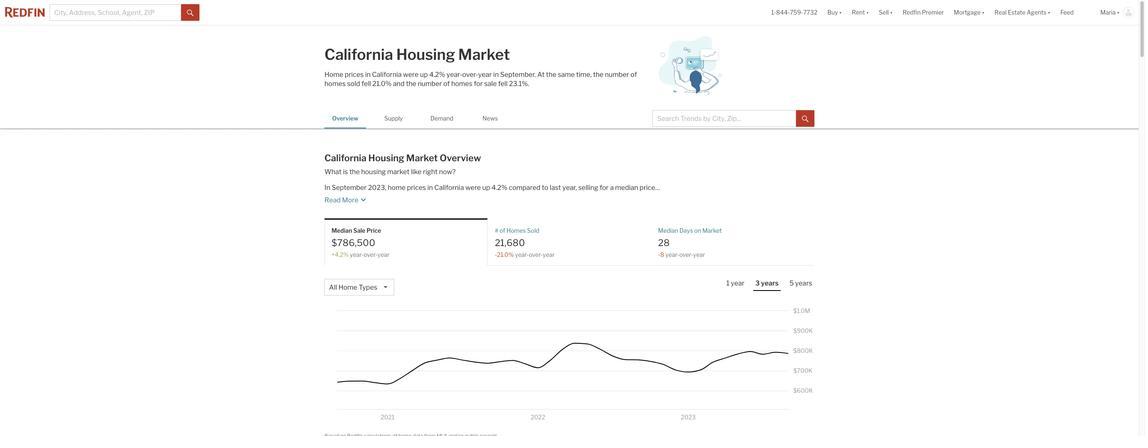 Task type: locate. For each thing, give the bounding box(es) containing it.
▾ right agents
[[1048, 9, 1050, 16]]

supply link
[[373, 109, 414, 128]]

sale
[[353, 227, 365, 235]]

1 years from the left
[[761, 280, 779, 288]]

mortgage ▾
[[954, 9, 985, 16]]

over-
[[462, 71, 478, 79], [364, 251, 378, 258], [529, 251, 543, 258], [679, 251, 693, 258]]

0 vertical spatial 4.2%
[[429, 71, 445, 79]]

1 vertical spatial market
[[406, 153, 438, 164]]

years right 5
[[795, 280, 812, 288]]

City, Address, School, Agent, ZIP search field
[[50, 4, 181, 21]]

market for california housing market
[[458, 45, 510, 64]]

0 vertical spatial 21.0%
[[372, 80, 392, 88]]

sell ▾
[[879, 9, 893, 16]]

0 horizontal spatial were
[[403, 71, 419, 79]]

3 ▾ from the left
[[890, 9, 893, 16]]

1 fell from the left
[[362, 80, 371, 88]]

housing for california housing market
[[396, 45, 455, 64]]

sale
[[484, 80, 497, 88]]

compared
[[509, 184, 540, 192]]

1 vertical spatial for
[[600, 184, 609, 192]]

housing up the what is the housing market like right now?
[[368, 153, 404, 164]]

median up 28
[[658, 227, 678, 235]]

- for 21,680
[[495, 251, 497, 258]]

▾ right rent
[[866, 9, 869, 16]]

median for 28
[[658, 227, 678, 235]]

demand
[[430, 115, 453, 122]]

1 - from the left
[[495, 251, 497, 258]]

1 horizontal spatial fell
[[498, 80, 508, 88]]

over- for 21,680
[[529, 251, 543, 258]]

in
[[324, 184, 330, 192]]

0 vertical spatial overview
[[332, 115, 358, 122]]

- down 28
[[658, 251, 660, 258]]

1 ▾ from the left
[[839, 9, 842, 16]]

california down now?
[[434, 184, 464, 192]]

4.2% down the california housing market
[[429, 71, 445, 79]]

median up $786,500
[[332, 227, 352, 235]]

- for 28
[[658, 251, 660, 258]]

price
[[367, 227, 381, 235]]

1 horizontal spatial years
[[795, 280, 812, 288]]

year for were
[[478, 71, 492, 79]]

- down 21,680
[[495, 251, 497, 258]]

▾ right sell
[[890, 9, 893, 16]]

overview
[[332, 115, 358, 122], [440, 153, 481, 164]]

in
[[365, 71, 371, 79], [493, 71, 499, 79], [427, 184, 433, 192]]

were inside the home prices in california were up 4.2% year-over-year in september. at the same time, the number of homes sold fell 21.0% and the number of homes for sale fell 23.1%.
[[403, 71, 419, 79]]

0 vertical spatial prices
[[345, 71, 364, 79]]

year- inside # of homes sold 21,680 -21.0% year-over-year
[[515, 251, 529, 258]]

5 years
[[789, 280, 812, 288]]

fell right sold
[[362, 80, 371, 88]]

real estate agents ▾ link
[[995, 0, 1050, 25]]

mortgage
[[954, 9, 981, 16]]

home inside the home prices in california were up 4.2% year-over-year in september. at the same time, the number of homes sold fell 21.0% and the number of homes for sale fell 23.1%.
[[324, 71, 343, 79]]

california
[[324, 45, 393, 64], [372, 71, 402, 79], [324, 153, 366, 164], [434, 184, 464, 192]]

0 horizontal spatial overview
[[332, 115, 358, 122]]

california up is
[[324, 153, 366, 164]]

maria ▾
[[1100, 9, 1120, 16]]

2 horizontal spatial in
[[493, 71, 499, 79]]

21.0% inside # of homes sold 21,680 -21.0% year-over-year
[[497, 251, 514, 258]]

types
[[359, 284, 377, 292]]

2 vertical spatial of
[[500, 227, 505, 235]]

- inside # of homes sold 21,680 -21.0% year-over-year
[[495, 251, 497, 258]]

2 vertical spatial market
[[702, 227, 722, 235]]

for left a
[[600, 184, 609, 192]]

agents
[[1027, 9, 1047, 16]]

2 median from the left
[[658, 227, 678, 235]]

year inside the home prices in california were up 4.2% year-over-year in september. at the same time, the number of homes sold fell 21.0% and the number of homes for sale fell 23.1%.
[[478, 71, 492, 79]]

0 vertical spatial market
[[458, 45, 510, 64]]

0 vertical spatial home
[[324, 71, 343, 79]]

1 vertical spatial of
[[443, 80, 450, 88]]

3
[[755, 280, 760, 288]]

home prices in california were up 4.2% year-over-year in september. at the same time, the number of homes sold fell 21.0% and the number of homes for sale fell 23.1%.
[[324, 71, 637, 88]]

years right 3
[[761, 280, 779, 288]]

year- inside the home prices in california were up 4.2% year-over-year in september. at the same time, the number of homes sold fell 21.0% and the number of homes for sale fell 23.1%.
[[447, 71, 462, 79]]

0 horizontal spatial up
[[420, 71, 428, 79]]

▾
[[839, 9, 842, 16], [866, 9, 869, 16], [890, 9, 893, 16], [982, 9, 985, 16], [1048, 9, 1050, 16], [1117, 9, 1120, 16]]

median inside median sale price $786,500 +4.2% year-over-year
[[332, 227, 352, 235]]

0 vertical spatial up
[[420, 71, 428, 79]]

for left sale
[[474, 80, 483, 88]]

home
[[324, 71, 343, 79], [339, 284, 357, 292]]

sold
[[527, 227, 539, 235]]

market right the 'on' at the bottom of the page
[[702, 227, 722, 235]]

0 horizontal spatial fell
[[362, 80, 371, 88]]

california up and
[[372, 71, 402, 79]]

fell right sale
[[498, 80, 508, 88]]

21.0% left and
[[372, 80, 392, 88]]

0 vertical spatial housing
[[396, 45, 455, 64]]

0 horizontal spatial in
[[365, 71, 371, 79]]

years
[[761, 280, 779, 288], [795, 280, 812, 288]]

0 horizontal spatial 4.2%
[[429, 71, 445, 79]]

over- inside the home prices in california were up 4.2% year-over-year in september. at the same time, the number of homes sold fell 21.0% and the number of homes for sale fell 23.1%.
[[462, 71, 478, 79]]

1 vertical spatial 4.2%
[[492, 184, 507, 192]]

1 vertical spatial overview
[[440, 153, 481, 164]]

0 vertical spatial were
[[403, 71, 419, 79]]

21.0% down 21,680
[[497, 251, 514, 258]]

1 horizontal spatial prices
[[407, 184, 426, 192]]

6 ▾ from the left
[[1117, 9, 1120, 16]]

california up sold
[[324, 45, 393, 64]]

rent ▾ button
[[852, 0, 869, 25]]

in september 2023, home prices in california were up 4.2% compared to last year, selling for a median price …
[[324, 184, 660, 192]]

over- inside median days on market 28 -8 year-over-year
[[679, 251, 693, 258]]

0 horizontal spatial for
[[474, 80, 483, 88]]

- inside median days on market 28 -8 year-over-year
[[658, 251, 660, 258]]

1 horizontal spatial of
[[500, 227, 505, 235]]

1 horizontal spatial number
[[605, 71, 629, 79]]

more
[[342, 197, 358, 205]]

23.1%.
[[509, 80, 529, 88]]

▾ for maria ▾
[[1117, 9, 1120, 16]]

read more
[[324, 197, 358, 205]]

0 horizontal spatial prices
[[345, 71, 364, 79]]

1-844-759-7732
[[771, 9, 817, 16]]

1 horizontal spatial up
[[482, 184, 490, 192]]

0 horizontal spatial market
[[406, 153, 438, 164]]

for
[[474, 80, 483, 88], [600, 184, 609, 192]]

median
[[615, 184, 638, 192]]

0 horizontal spatial median
[[332, 227, 352, 235]]

1 vertical spatial housing
[[368, 153, 404, 164]]

1 horizontal spatial 21.0%
[[497, 251, 514, 258]]

1 vertical spatial 21.0%
[[497, 251, 514, 258]]

▾ inside dropdown button
[[1048, 9, 1050, 16]]

1 vertical spatial up
[[482, 184, 490, 192]]

0 horizontal spatial homes
[[324, 80, 346, 88]]

were up 'read more' link on the top
[[465, 184, 481, 192]]

were up and
[[403, 71, 419, 79]]

year- for 28
[[665, 251, 679, 258]]

▾ for buy ▾
[[839, 9, 842, 16]]

year inside # of homes sold 21,680 -21.0% year-over-year
[[543, 251, 555, 258]]

fell
[[362, 80, 371, 88], [498, 80, 508, 88]]

market inside median days on market 28 -8 year-over-year
[[702, 227, 722, 235]]

▾ right maria
[[1117, 9, 1120, 16]]

over- inside # of homes sold 21,680 -21.0% year-over-year
[[529, 251, 543, 258]]

maria
[[1100, 9, 1116, 16]]

year inside button
[[731, 280, 744, 288]]

housing
[[361, 168, 386, 176]]

homes left sale
[[451, 80, 472, 88]]

1 vertical spatial were
[[465, 184, 481, 192]]

price
[[640, 184, 655, 192]]

2023,
[[368, 184, 386, 192]]

market up like
[[406, 153, 438, 164]]

$786,500
[[332, 238, 375, 248]]

1 horizontal spatial -
[[658, 251, 660, 258]]

year
[[478, 71, 492, 79], [378, 251, 389, 258], [543, 251, 555, 258], [693, 251, 705, 258], [731, 280, 744, 288]]

0 vertical spatial of
[[631, 71, 637, 79]]

number right the time,
[[605, 71, 629, 79]]

number right and
[[418, 80, 442, 88]]

over- inside median sale price $786,500 +4.2% year-over-year
[[364, 251, 378, 258]]

estate
[[1008, 9, 1026, 16]]

21.0%
[[372, 80, 392, 88], [497, 251, 514, 258]]

overview up now?
[[440, 153, 481, 164]]

prices up sold
[[345, 71, 364, 79]]

1 median from the left
[[332, 227, 352, 235]]

on
[[694, 227, 701, 235]]

housing up and
[[396, 45, 455, 64]]

▾ right buy
[[839, 9, 842, 16]]

of inside # of homes sold 21,680 -21.0% year-over-year
[[500, 227, 505, 235]]

5 ▾ from the left
[[1048, 9, 1050, 16]]

buy ▾
[[827, 9, 842, 16]]

year- inside median days on market 28 -8 year-over-year
[[665, 251, 679, 258]]

1 horizontal spatial market
[[458, 45, 510, 64]]

california inside the home prices in california were up 4.2% year-over-year in september. at the same time, the number of homes sold fell 21.0% and the number of homes for sale fell 23.1%.
[[372, 71, 402, 79]]

4.2% up 'read more' link on the top
[[492, 184, 507, 192]]

up up 'read more' link on the top
[[482, 184, 490, 192]]

0 vertical spatial number
[[605, 71, 629, 79]]

2 horizontal spatial market
[[702, 227, 722, 235]]

3 years
[[755, 280, 779, 288]]

0 vertical spatial for
[[474, 80, 483, 88]]

homes left sold
[[324, 80, 346, 88]]

0 horizontal spatial 21.0%
[[372, 80, 392, 88]]

median inside median days on market 28 -8 year-over-year
[[658, 227, 678, 235]]

year-
[[447, 71, 462, 79], [350, 251, 364, 258], [515, 251, 529, 258], [665, 251, 679, 258]]

market up the home prices in california were up 4.2% year-over-year in september. at the same time, the number of homes sold fell 21.0% and the number of homes for sale fell 23.1%.
[[458, 45, 510, 64]]

1 horizontal spatial were
[[465, 184, 481, 192]]

homes
[[324, 80, 346, 88], [451, 80, 472, 88]]

what is the housing market like right now?
[[324, 168, 456, 176]]

0 horizontal spatial years
[[761, 280, 779, 288]]

2 years from the left
[[795, 280, 812, 288]]

4 ▾ from the left
[[982, 9, 985, 16]]

1 horizontal spatial 4.2%
[[492, 184, 507, 192]]

year- for 21,680
[[515, 251, 529, 258]]

right
[[423, 168, 438, 176]]

▾ for rent ▾
[[866, 9, 869, 16]]

housing
[[396, 45, 455, 64], [368, 153, 404, 164]]

up down the california housing market
[[420, 71, 428, 79]]

0 horizontal spatial -
[[495, 251, 497, 258]]

844-
[[776, 9, 790, 16]]

home
[[388, 184, 406, 192]]

read
[[324, 197, 341, 205]]

2 horizontal spatial of
[[631, 71, 637, 79]]

redfin premier
[[903, 9, 944, 16]]

overview down sold
[[332, 115, 358, 122]]

sell
[[879, 9, 889, 16]]

year for 21,680
[[543, 251, 555, 258]]

year inside median days on market 28 -8 year-over-year
[[693, 251, 705, 258]]

up inside the home prices in california were up 4.2% year-over-year in september. at the same time, the number of homes sold fell 21.0% and the number of homes for sale fell 23.1%.
[[420, 71, 428, 79]]

1 homes from the left
[[324, 80, 346, 88]]

2 ▾ from the left
[[866, 9, 869, 16]]

1 vertical spatial number
[[418, 80, 442, 88]]

1 horizontal spatial median
[[658, 227, 678, 235]]

▾ right mortgage on the top of the page
[[982, 9, 985, 16]]

2 - from the left
[[658, 251, 660, 258]]

1 horizontal spatial homes
[[451, 80, 472, 88]]

prices down like
[[407, 184, 426, 192]]

what
[[324, 168, 342, 176]]

up
[[420, 71, 428, 79], [482, 184, 490, 192]]

now?
[[439, 168, 456, 176]]

market
[[458, 45, 510, 64], [406, 153, 438, 164], [702, 227, 722, 235]]



Task type: vqa. For each thing, say whether or not it's contained in the screenshot.
OF
yes



Task type: describe. For each thing, give the bounding box(es) containing it.
submit search image
[[187, 9, 194, 16]]

last
[[550, 184, 561, 192]]

year for 28
[[693, 251, 705, 258]]

homes
[[506, 227, 526, 235]]

8
[[660, 251, 664, 258]]

year- for were
[[447, 71, 462, 79]]

years for 3 years
[[761, 280, 779, 288]]

median for $786,500
[[332, 227, 352, 235]]

21.0% inside the home prices in california were up 4.2% year-over-year in september. at the same time, the number of homes sold fell 21.0% and the number of homes for sale fell 23.1%.
[[372, 80, 392, 88]]

housing for california housing market overview
[[368, 153, 404, 164]]

0 horizontal spatial of
[[443, 80, 450, 88]]

overview link
[[324, 109, 366, 128]]

0 horizontal spatial number
[[418, 80, 442, 88]]

prices inside the home prices in california were up 4.2% year-over-year in september. at the same time, the number of homes sold fell 21.0% and the number of homes for sale fell 23.1%.
[[345, 71, 364, 79]]

1 horizontal spatial for
[[600, 184, 609, 192]]

1-
[[771, 9, 776, 16]]

21,680
[[495, 238, 525, 248]]

year- inside median sale price $786,500 +4.2% year-over-year
[[350, 251, 364, 258]]

is
[[343, 168, 348, 176]]

Search Trends by City, Zip... search field
[[653, 110, 796, 127]]

like
[[411, 168, 422, 176]]

at
[[537, 71, 545, 79]]

buy
[[827, 9, 838, 16]]

submit search image
[[802, 116, 808, 122]]

2 homes from the left
[[451, 80, 472, 88]]

real estate agents ▾ button
[[990, 0, 1055, 25]]

all home types
[[329, 284, 377, 292]]

the right the time,
[[593, 71, 603, 79]]

supply
[[384, 115, 403, 122]]

3 years button
[[753, 279, 781, 291]]

# of homes sold 21,680 -21.0% year-over-year
[[495, 227, 555, 258]]

1 horizontal spatial in
[[427, 184, 433, 192]]

time,
[[576, 71, 592, 79]]

year inside median sale price $786,500 +4.2% year-over-year
[[378, 251, 389, 258]]

september
[[332, 184, 367, 192]]

sell ▾ button
[[879, 0, 893, 25]]

2 fell from the left
[[498, 80, 508, 88]]

mortgage ▾ button
[[954, 0, 985, 25]]

redfin
[[903, 9, 921, 16]]

year,
[[562, 184, 577, 192]]

days
[[680, 227, 693, 235]]

news
[[482, 115, 498, 122]]

rent ▾
[[852, 9, 869, 16]]

1 vertical spatial home
[[339, 284, 357, 292]]

5 years button
[[787, 279, 814, 291]]

1
[[726, 280, 729, 288]]

7732
[[803, 9, 817, 16]]

same
[[558, 71, 575, 79]]

september.
[[500, 71, 536, 79]]

28
[[658, 238, 670, 248]]

1 year button
[[724, 279, 747, 291]]

to
[[542, 184, 548, 192]]

1-844-759-7732 link
[[771, 9, 817, 16]]

for inside the home prices in california were up 4.2% year-over-year in september. at the same time, the number of homes sold fell 21.0% and the number of homes for sale fell 23.1%.
[[474, 80, 483, 88]]

demand link
[[421, 109, 463, 128]]

1 year
[[726, 280, 744, 288]]

real estate agents ▾
[[995, 9, 1050, 16]]

market
[[387, 168, 409, 176]]

over- for 28
[[679, 251, 693, 258]]

the right and
[[406, 80, 416, 88]]

selling
[[578, 184, 598, 192]]

over- for were
[[462, 71, 478, 79]]

…
[[655, 184, 660, 192]]

the right is
[[349, 168, 360, 176]]

years for 5 years
[[795, 280, 812, 288]]

premier
[[922, 9, 944, 16]]

5
[[789, 280, 794, 288]]

1 vertical spatial prices
[[407, 184, 426, 192]]

4.2% inside the home prices in california were up 4.2% year-over-year in september. at the same time, the number of homes sold fell 21.0% and the number of homes for sale fell 23.1%.
[[429, 71, 445, 79]]

california housing market
[[324, 45, 510, 64]]

sold
[[347, 80, 360, 88]]

#
[[495, 227, 498, 235]]

▾ for mortgage ▾
[[982, 9, 985, 16]]

1 horizontal spatial overview
[[440, 153, 481, 164]]

a
[[610, 184, 614, 192]]

rent ▾ button
[[847, 0, 874, 25]]

feed
[[1060, 9, 1074, 16]]

real
[[995, 9, 1007, 16]]

california housing market overview
[[324, 153, 481, 164]]

the right at
[[546, 71, 556, 79]]

read more link
[[324, 193, 667, 205]]

all
[[329, 284, 337, 292]]

feed button
[[1055, 0, 1095, 25]]

median days on market 28 -8 year-over-year
[[658, 227, 722, 258]]

redfin premier button
[[898, 0, 949, 25]]

sell ▾ button
[[874, 0, 898, 25]]

+4.2%
[[332, 251, 349, 258]]

news link
[[469, 109, 511, 128]]

and
[[393, 80, 405, 88]]

buy ▾ button
[[827, 0, 842, 25]]

▾ for sell ▾
[[890, 9, 893, 16]]

mortgage ▾ button
[[949, 0, 990, 25]]

rent
[[852, 9, 865, 16]]

759-
[[790, 9, 803, 16]]

median sale price $786,500 +4.2% year-over-year
[[332, 227, 389, 258]]

market for california housing market overview
[[406, 153, 438, 164]]



